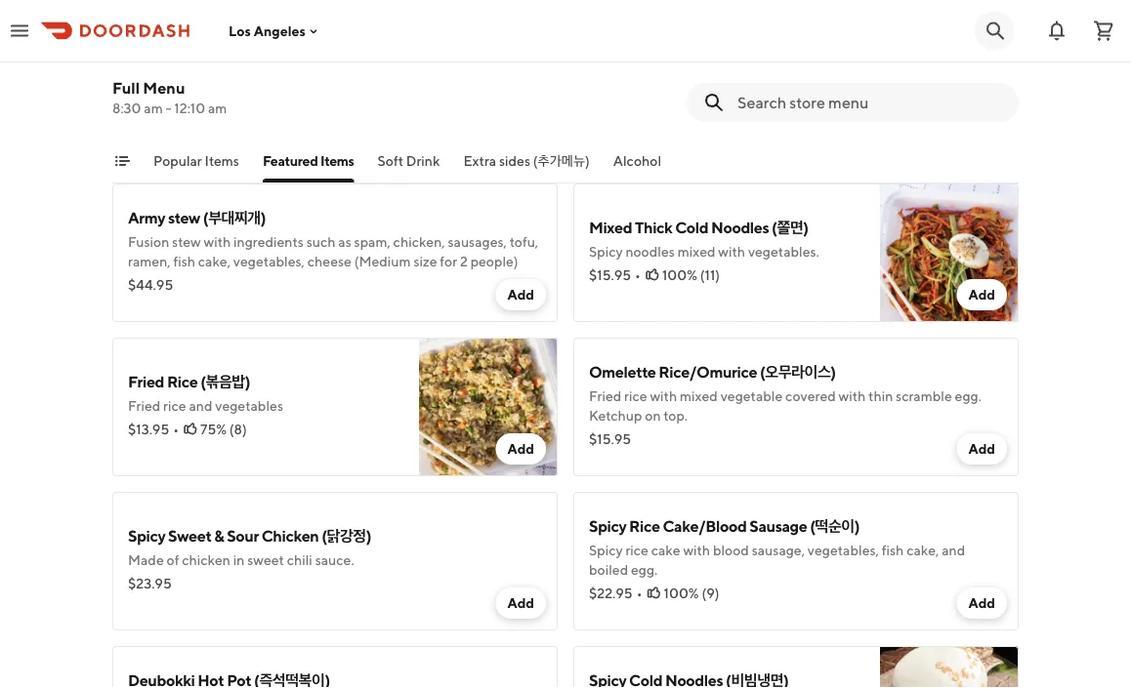 Task type: vqa. For each thing, say whether or not it's contained in the screenshot.
the middle min
no



Task type: locate. For each thing, give the bounding box(es) containing it.
and inside fried rice (볶음밥) fried  rice and vegetables
[[189, 398, 212, 414]]

mixed inside bibimbap (비빔밥) rice mixed with cold vegetables, fried egg, and chili paste (gochujang)
[[158, 80, 197, 96]]

rice inside spicy rice cake/blood sausage (떡순이) spicy rice cake with blood sausage, vegetables, fish cake, and boiled egg.
[[626, 543, 649, 559]]

glass
[[655, 64, 692, 83]]

$15.95 down ketchup
[[589, 431, 631, 447]]

and
[[394, 80, 417, 96], [189, 398, 212, 414], [942, 543, 965, 559]]

0 horizontal spatial am
[[144, 100, 163, 116]]

0 horizontal spatial cake,
[[198, 254, 231, 270]]

rice inside fried rice (볶음밥) fried  rice and vegetables
[[163, 398, 186, 414]]

vegetables, inside spicy rice cake/blood sausage (떡순이) spicy rice cake with blood sausage, vegetables, fish cake, and boiled egg.
[[808, 543, 879, 559]]

egg.
[[955, 388, 982, 404], [631, 562, 658, 578]]

1 vertical spatial fish
[[882, 543, 904, 559]]

vegetables. inside mixed thick cold noodles (쫄면) spicy noodles mixed with vegetables.
[[748, 244, 820, 260]]

0 vertical spatial and
[[394, 80, 417, 96]]

2 horizontal spatial and
[[942, 543, 965, 559]]

items for popular items
[[205, 153, 239, 169]]

$15.95 down noodles
[[589, 267, 631, 283]]

stew right the army on the top left of page
[[168, 209, 200, 227]]

rice up the on
[[624, 388, 647, 404]]

sauce.
[[315, 552, 354, 569]]

0 horizontal spatial egg.
[[631, 562, 658, 578]]

0 horizontal spatial rice
[[128, 80, 156, 96]]

fried inside bibimbap (비빔밥) rice mixed with cold vegetables, fried egg, and chili paste (gochujang)
[[333, 80, 362, 96]]

fried
[[616, 64, 652, 83], [128, 373, 164, 391], [589, 388, 622, 404], [128, 398, 161, 414]]

$15.95
[[589, 267, 631, 283], [589, 431, 631, 447]]

sour
[[227, 527, 259, 546]]

(떡순이)
[[810, 517, 860, 536]]

on
[[645, 408, 661, 424]]

show menu categories image
[[114, 153, 130, 169]]

0 horizontal spatial fish
[[173, 254, 195, 270]]

0 vertical spatial •
[[635, 267, 641, 283]]

1 horizontal spatial rice
[[167, 373, 198, 391]]

mixed thick cold noodles (쫄면) spicy noodles mixed with vegetables.
[[589, 218, 820, 260]]

(추가메뉴)
[[533, 153, 590, 169]]

vegetables. down (쫄면)
[[748, 244, 820, 260]]

1 items from the left
[[205, 153, 239, 169]]

1 vertical spatial and
[[189, 398, 212, 414]]

(gochujang)
[[128, 99, 203, 115]]

chili down chicken
[[287, 552, 313, 569]]

2 vertical spatial and
[[942, 543, 965, 559]]

rice for spicy rice cake/blood sausage (떡순이)
[[629, 517, 660, 536]]

rice inside omelette rice/omurice (오무라이스) fried rice with mixed vegetable covered with thin scramble egg. ketchup on top. $15.95 add
[[624, 388, 647, 404]]

mixed up 100% (11)
[[678, 244, 716, 260]]

1 horizontal spatial fried
[[613, 89, 642, 106]]

0 horizontal spatial and
[[189, 398, 212, 414]]

boiled
[[589, 562, 628, 578]]

0 vertical spatial cake,
[[198, 254, 231, 270]]

rice inside bibimbap (비빔밥) rice mixed with cold vegetables, fried egg, and chili paste (gochujang)
[[128, 80, 156, 96]]

0 vertical spatial egg.
[[955, 388, 982, 404]]

2 items from the left
[[320, 153, 354, 169]]

spicy inside spicy sweet & sour chicken (닭강정) made of chicken in sweet chili sauce. $23.95 add
[[128, 527, 165, 546]]

with down (비빔밥)
[[199, 80, 226, 96]]

• down noodles
[[635, 267, 641, 283]]

am right 12:10
[[208, 100, 227, 116]]

fried left egg,
[[333, 80, 362, 96]]

(부대찌개)
[[203, 209, 266, 227]]

1 vertical spatial stir
[[589, 89, 611, 106]]

vegetables. inside stir fried glass noodle (잡채) stir fried glass noodle with vegetables. 84% (32)
[[754, 89, 825, 106]]

chili
[[420, 80, 446, 96], [287, 552, 313, 569]]

• right $22.95
[[637, 586, 642, 602]]

0 vertical spatial stir
[[589, 64, 613, 83]]

items right popular
[[205, 153, 239, 169]]

scramble
[[896, 388, 952, 404]]

75%
[[200, 422, 227, 438]]

1 stir from the top
[[589, 64, 613, 83]]

1 vertical spatial egg.
[[631, 562, 658, 578]]

rice up 8:30
[[128, 80, 156, 96]]

rice left the "cake"
[[626, 543, 649, 559]]

popular
[[153, 153, 202, 169]]

egg. right the scramble
[[955, 388, 982, 404]]

fish inside spicy rice cake/blood sausage (떡순이) spicy rice cake with blood sausage, vegetables, fish cake, and boiled egg.
[[882, 543, 904, 559]]

mixed inside mixed thick cold noodles (쫄면) spicy noodles mixed with vegetables.
[[678, 244, 716, 260]]

1 horizontal spatial and
[[394, 80, 417, 96]]

0 vertical spatial vegetables.
[[754, 89, 825, 106]]

rice inside spicy rice cake/blood sausage (떡순이) spicy rice cake with blood sausage, vegetables, fish cake, and boiled egg.
[[629, 517, 660, 536]]

(8)
[[229, 422, 247, 438]]

mixed
[[589, 218, 632, 237]]

fish inside army stew (부대찌개) fusion stew with ingredients such as spam, chicken, sausages, tofu, ramen, fish cake, vegetables, cheese (medium size for 2 people) $44.95 add
[[173, 254, 195, 270]]

1 vertical spatial •
[[173, 422, 179, 438]]

add button for spicy sweet & sour chicken (닭강정)
[[496, 588, 546, 619]]

bibimbap (비빔밥) rice mixed with cold vegetables, fried egg, and chili paste (gochujang)
[[128, 54, 482, 115]]

-
[[166, 100, 172, 116]]

0 vertical spatial mixed
[[158, 80, 197, 96]]

100%
[[662, 267, 698, 283], [664, 586, 699, 602]]

am left -
[[144, 100, 163, 116]]

tofu,
[[510, 234, 539, 250]]

fried rice (볶음밥) image
[[419, 338, 558, 477]]

$44.95
[[128, 277, 173, 293]]

0 vertical spatial fish
[[173, 254, 195, 270]]

mixed thick cold noodles (쫄면) image
[[880, 184, 1019, 322]]

• for mixed
[[635, 267, 641, 283]]

2 horizontal spatial rice
[[629, 517, 660, 536]]

•
[[635, 267, 641, 283], [173, 422, 179, 438], [637, 586, 642, 602]]

spicy rice cake/blood sausage (떡순이) spicy rice cake with blood sausage, vegetables, fish cake, and boiled egg.
[[589, 517, 965, 578]]

2 am from the left
[[208, 100, 227, 116]]

2 vertical spatial vegetables,
[[808, 543, 879, 559]]

extra sides (추가메뉴) button
[[463, 151, 590, 183]]

stew right fusion
[[172, 234, 201, 250]]

8:30
[[112, 100, 141, 116]]

rice up the "cake"
[[629, 517, 660, 536]]

spicy inside mixed thick cold noodles (쫄면) spicy noodles mixed with vegetables.
[[589, 244, 623, 260]]

0 horizontal spatial chili
[[287, 552, 313, 569]]

egg. inside omelette rice/omurice (오무라이스) fried rice with mixed vegetable covered with thin scramble egg. ketchup on top. $15.95 add
[[955, 388, 982, 404]]

los angeles
[[229, 23, 306, 39]]

fried
[[333, 80, 362, 96], [613, 89, 642, 106]]

egg. inside spicy rice cake/blood sausage (떡순이) spicy rice cake with blood sausage, vegetables, fish cake, and boiled egg.
[[631, 562, 658, 578]]

0 horizontal spatial items
[[205, 153, 239, 169]]

with down noodle
[[724, 89, 751, 106]]

vegetables, right cold
[[259, 80, 330, 96]]

mixed up -
[[158, 80, 197, 96]]

vegetables.
[[754, 89, 825, 106], [748, 244, 820, 260]]

rice inside fried rice (볶음밥) fried  rice and vegetables
[[167, 373, 198, 391]]

2 vertical spatial •
[[637, 586, 642, 602]]

vegetables. down (잡채)
[[754, 89, 825, 106]]

rice for fried
[[163, 398, 186, 414]]

0 vertical spatial $15.95
[[589, 267, 631, 283]]

stew
[[168, 209, 200, 227], [172, 234, 201, 250]]

rice left (볶음밥)
[[167, 373, 198, 391]]

add inside omelette rice/omurice (오무라이스) fried rice with mixed vegetable covered with thin scramble egg. ketchup on top. $15.95 add
[[969, 441, 996, 457]]

vegetables, down ingredients
[[233, 254, 305, 270]]

featured items
[[263, 153, 354, 169]]

0 horizontal spatial fried
[[333, 80, 362, 96]]

1 vertical spatial $15.95
[[589, 431, 631, 447]]

in
[[233, 552, 245, 569]]

0 vertical spatial 100%
[[662, 267, 698, 283]]

rice up $13.95 •
[[163, 398, 186, 414]]

chili inside bibimbap (비빔밥) rice mixed with cold vegetables, fried egg, and chili paste (gochujang)
[[420, 80, 446, 96]]

with down (부대찌개)
[[204, 234, 231, 250]]

sausage,
[[752, 543, 805, 559]]

add inside army stew (부대찌개) fusion stew with ingredients such as spam, chicken, sausages, tofu, ramen, fish cake, vegetables, cheese (medium size for 2 people) $44.95 add
[[507, 287, 534, 303]]

(잡채)
[[749, 64, 786, 83]]

soft
[[378, 153, 404, 169]]

2 $15.95 from the top
[[589, 431, 631, 447]]

bibimbap
[[128, 54, 195, 73]]

1 horizontal spatial fish
[[882, 543, 904, 559]]

1 am from the left
[[144, 100, 163, 116]]

rice
[[624, 388, 647, 404], [163, 398, 186, 414], [626, 543, 649, 559]]

with down noodles
[[718, 244, 746, 260]]

glass
[[645, 89, 676, 106]]

chili left paste
[[420, 80, 446, 96]]

100% (9)
[[664, 586, 720, 602]]

sides
[[499, 153, 531, 169]]

1 horizontal spatial am
[[208, 100, 227, 116]]

100% left the (9)
[[664, 586, 699, 602]]

drink
[[406, 153, 440, 169]]

mixed down rice/omurice
[[680, 388, 718, 404]]

1 vertical spatial vegetables,
[[233, 254, 305, 270]]

with down cake/blood
[[683, 543, 710, 559]]

with
[[199, 80, 226, 96], [724, 89, 751, 106], [204, 234, 231, 250], [718, 244, 746, 260], [650, 388, 677, 404], [839, 388, 866, 404], [683, 543, 710, 559]]

blood
[[713, 543, 749, 559]]

$15.95 •
[[589, 267, 641, 283]]

add button
[[496, 279, 546, 311], [957, 279, 1007, 311], [496, 434, 546, 465], [957, 434, 1007, 465], [496, 588, 546, 619], [957, 588, 1007, 619]]

1 vertical spatial mixed
[[678, 244, 716, 260]]

1 horizontal spatial egg.
[[955, 388, 982, 404]]

army
[[128, 209, 165, 227]]

spicy sweet & sour chicken (닭강정) made of chicken in sweet chili sauce. $23.95 add
[[128, 527, 534, 612]]

add button for army stew (부대찌개)
[[496, 279, 546, 311]]

2 vertical spatial mixed
[[680, 388, 718, 404]]

0 vertical spatial rice
[[128, 80, 156, 96]]

1 horizontal spatial items
[[320, 153, 354, 169]]

spicy cold noodles (비빔냉면) image
[[880, 647, 1019, 689]]

egg. down the "cake"
[[631, 562, 658, 578]]

alcohol button
[[613, 151, 661, 183]]

made
[[128, 552, 164, 569]]

los
[[229, 23, 251, 39]]

cold
[[229, 80, 256, 96]]

1 vertical spatial cake,
[[907, 543, 939, 559]]

fried left glass
[[613, 89, 642, 106]]

people)
[[471, 254, 518, 270]]

with inside army stew (부대찌개) fusion stew with ingredients such as spam, chicken, sausages, tofu, ramen, fish cake, vegetables, cheese (medium size for 2 people) $44.95 add
[[204, 234, 231, 250]]

items inside button
[[205, 153, 239, 169]]

items right 'featured'
[[320, 153, 354, 169]]

items for featured items
[[320, 153, 354, 169]]

vegetable
[[721, 388, 783, 404]]

2 vertical spatial rice
[[629, 517, 660, 536]]

1 vertical spatial chili
[[287, 552, 313, 569]]

1 vertical spatial rice
[[167, 373, 198, 391]]

rice
[[128, 80, 156, 96], [167, 373, 198, 391], [629, 517, 660, 536]]

cake,
[[198, 254, 231, 270], [907, 543, 939, 559]]

add button for spicy rice cake/blood sausage (떡순이)
[[957, 588, 1007, 619]]

1 horizontal spatial chili
[[420, 80, 446, 96]]

1 vertical spatial vegetables.
[[748, 244, 820, 260]]

1 vertical spatial stew
[[172, 234, 201, 250]]

• right $13.95
[[173, 422, 179, 438]]

vegetables, down (떡순이)
[[808, 543, 879, 559]]

0 vertical spatial chili
[[420, 80, 446, 96]]

1 vertical spatial 100%
[[664, 586, 699, 602]]

chicken,
[[393, 234, 445, 250]]

and inside bibimbap (비빔밥) rice mixed with cold vegetables, fried egg, and chili paste (gochujang)
[[394, 80, 417, 96]]

(11)
[[700, 267, 720, 283]]

noodle
[[678, 89, 722, 106]]

fried rice (볶음밥) fried  rice and vegetables
[[128, 373, 283, 414]]

0 items, open order cart image
[[1092, 19, 1116, 42]]

ketchup
[[589, 408, 642, 424]]

0 vertical spatial vegetables,
[[259, 80, 330, 96]]

1 horizontal spatial cake,
[[907, 543, 939, 559]]

100% left (11)
[[662, 267, 698, 283]]

thin
[[869, 388, 893, 404]]

ingredients
[[234, 234, 304, 250]]



Task type: describe. For each thing, give the bounding box(es) containing it.
full
[[112, 79, 140, 97]]

with up the on
[[650, 388, 677, 404]]

and inside spicy rice cake/blood sausage (떡순이) spicy rice cake with blood sausage, vegetables, fish cake, and boiled egg.
[[942, 543, 965, 559]]

• for spicy
[[637, 586, 642, 602]]

full menu 8:30 am - 12:10 am
[[112, 79, 227, 116]]

(9)
[[702, 586, 720, 602]]

popular items
[[153, 153, 239, 169]]

$22.95 •
[[589, 586, 642, 602]]

egg,
[[364, 80, 391, 96]]

with inside mixed thick cold noodles (쫄면) spicy noodles mixed with vegetables.
[[718, 244, 746, 260]]

such
[[306, 234, 336, 250]]

extra sides (추가메뉴)
[[463, 153, 590, 169]]

$13.95 •
[[128, 422, 179, 438]]

1 $15.95 from the top
[[589, 267, 631, 283]]

noodles
[[711, 218, 769, 237]]

84%
[[666, 113, 693, 129]]

vegetables, inside army stew (부대찌개) fusion stew with ingredients such as spam, chicken, sausages, tofu, ramen, fish cake, vegetables, cheese (medium size for 2 people) $44.95 add
[[233, 254, 305, 270]]

(오무라이스)
[[760, 363, 836, 382]]

noodle
[[695, 64, 746, 83]]

with left thin
[[839, 388, 866, 404]]

fusion
[[128, 234, 169, 250]]

rice for fried rice (볶음밥)
[[167, 373, 198, 391]]

100% for cold
[[662, 267, 698, 283]]

• for fried
[[173, 422, 179, 438]]

of
[[167, 552, 179, 569]]

chili inside spicy sweet & sour chicken (닭강정) made of chicken in sweet chili sauce. $23.95 add
[[287, 552, 313, 569]]

(32)
[[696, 113, 721, 129]]

open menu image
[[8, 19, 31, 42]]

cake
[[651, 543, 681, 559]]

soft drink
[[378, 153, 440, 169]]

sausage
[[750, 517, 807, 536]]

alcohol
[[613, 153, 661, 169]]

100% for cake/blood
[[664, 586, 699, 602]]

$13.95
[[128, 422, 169, 438]]

2
[[460, 254, 468, 270]]

12:10
[[174, 100, 205, 116]]

extra
[[463, 153, 496, 169]]

chicken
[[182, 552, 231, 569]]

chicken
[[262, 527, 319, 546]]

notification bell image
[[1045, 19, 1069, 42]]

cake, inside spicy rice cake/blood sausage (떡순이) spicy rice cake with blood sausage, vegetables, fish cake, and boiled egg.
[[907, 543, 939, 559]]

cake, inside army stew (부대찌개) fusion stew with ingredients such as spam, chicken, sausages, tofu, ramen, fish cake, vegetables, cheese (medium size for 2 people) $44.95 add
[[198, 254, 231, 270]]

sweet
[[247, 552, 284, 569]]

vegetables, inside bibimbap (비빔밥) rice mixed with cold vegetables, fried egg, and chili paste (gochujang)
[[259, 80, 330, 96]]

(쫄면)
[[772, 218, 809, 237]]

with inside bibimbap (비빔밥) rice mixed with cold vegetables, fried egg, and chili paste (gochujang)
[[199, 80, 226, 96]]

75% (8)
[[200, 422, 247, 438]]

cheese
[[308, 254, 352, 270]]

cold
[[675, 218, 708, 237]]

(비빔밥)
[[198, 54, 247, 73]]

0 vertical spatial stew
[[168, 209, 200, 227]]

100% (11)
[[662, 267, 720, 283]]

with inside stir fried glass noodle (잡채) stir fried glass noodle with vegetables. 84% (32)
[[724, 89, 751, 106]]

size
[[414, 254, 437, 270]]

rice/omurice
[[659, 363, 757, 382]]

soft drink button
[[378, 151, 440, 183]]

ramen,
[[128, 254, 171, 270]]

fried inside stir fried glass noodle (잡채) stir fried glass noodle with vegetables. 84% (32)
[[613, 89, 642, 106]]

omelette
[[589, 363, 656, 382]]

with inside spicy rice cake/blood sausage (떡순이) spicy rice cake with blood sausage, vegetables, fish cake, and boiled egg.
[[683, 543, 710, 559]]

noodles
[[626, 244, 675, 260]]

army stew (부대찌개) fusion stew with ingredients such as spam, chicken, sausages, tofu, ramen, fish cake, vegetables, cheese (medium size for 2 people) $44.95 add
[[128, 209, 539, 303]]

fried inside omelette rice/omurice (오무라이스) fried rice with mixed vegetable covered with thin scramble egg. ketchup on top. $15.95 add
[[589, 388, 622, 404]]

Item Search search field
[[738, 92, 1003, 113]]

rice for omelette
[[624, 388, 647, 404]]

sausages,
[[448, 234, 507, 250]]

featured
[[263, 153, 318, 169]]

stir fried glass noodle (잡채) stir fried glass noodle with vegetables. 84% (32)
[[589, 64, 825, 129]]

mixed inside omelette rice/omurice (오무라이스) fried rice with mixed vegetable covered with thin scramble egg. ketchup on top. $15.95 add
[[680, 388, 718, 404]]

2 stir from the top
[[589, 89, 611, 106]]

vegetables
[[215, 398, 283, 414]]

$23.95
[[128, 576, 172, 592]]

as
[[338, 234, 351, 250]]

covered
[[786, 388, 836, 404]]

stir fried glass noodle (잡채) image
[[880, 29, 1019, 168]]

fried inside stir fried glass noodle (잡채) stir fried glass noodle with vegetables. 84% (32)
[[616, 64, 652, 83]]

angeles
[[254, 23, 306, 39]]

cake/blood
[[663, 517, 747, 536]]

(medium
[[354, 254, 411, 270]]

add inside spicy sweet & sour chicken (닭강정) made of chicken in sweet chili sauce. $23.95 add
[[507, 595, 534, 612]]

(볶음밥)
[[200, 373, 250, 391]]

$22.95
[[589, 586, 633, 602]]

thick
[[635, 218, 673, 237]]

&
[[214, 527, 224, 546]]

menu
[[143, 79, 185, 97]]

(닭강정)
[[322, 527, 371, 546]]

omelette rice/omurice (오무라이스) fried rice with mixed vegetable covered with thin scramble egg. ketchup on top. $15.95 add
[[589, 363, 996, 457]]

paste
[[449, 80, 482, 96]]

$15.95 inside omelette rice/omurice (오무라이스) fried rice with mixed vegetable covered with thin scramble egg. ketchup on top. $15.95 add
[[589, 431, 631, 447]]

los angeles button
[[229, 23, 321, 39]]

sweet
[[168, 527, 212, 546]]

add button for omelette rice/omurice (오무라이스)
[[957, 434, 1007, 465]]



